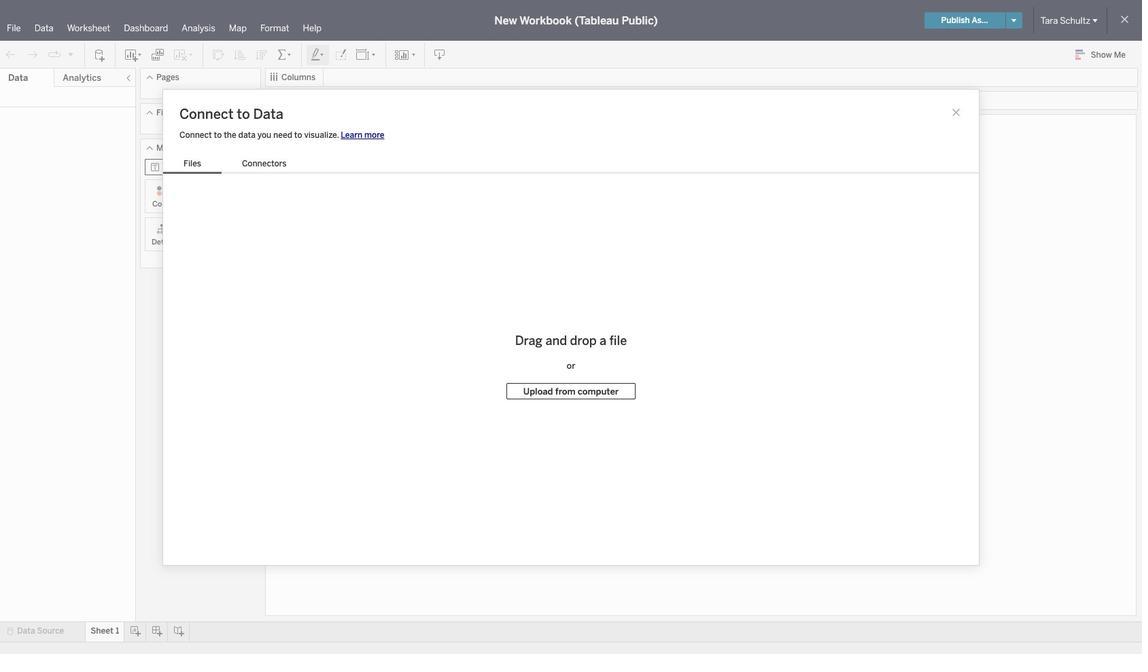 Task type: locate. For each thing, give the bounding box(es) containing it.
swap rows and columns image
[[211, 48, 225, 62]]

sort descending image
[[255, 48, 269, 62]]

undo image
[[4, 48, 18, 62]]

redo image
[[26, 48, 39, 62]]

list box
[[163, 156, 307, 174]]

format workbook image
[[334, 48, 347, 62]]

clear sheet image
[[173, 48, 194, 62]]

sort ascending image
[[233, 48, 247, 62]]

download image
[[433, 48, 447, 62]]

show/hide cards image
[[394, 48, 416, 62]]



Task type: describe. For each thing, give the bounding box(es) containing it.
collapse image
[[124, 74, 133, 82]]

duplicate image
[[151, 48, 165, 62]]

new data source image
[[93, 48, 107, 62]]

replay animation image
[[67, 50, 75, 58]]

highlight image
[[310, 48, 326, 62]]

replay animation image
[[48, 48, 61, 62]]

fit image
[[356, 48, 377, 62]]

new worksheet image
[[124, 48, 143, 62]]

totals image
[[277, 48, 293, 62]]



Task type: vqa. For each thing, say whether or not it's contained in the screenshot.
middle Remove Favorite icon
no



